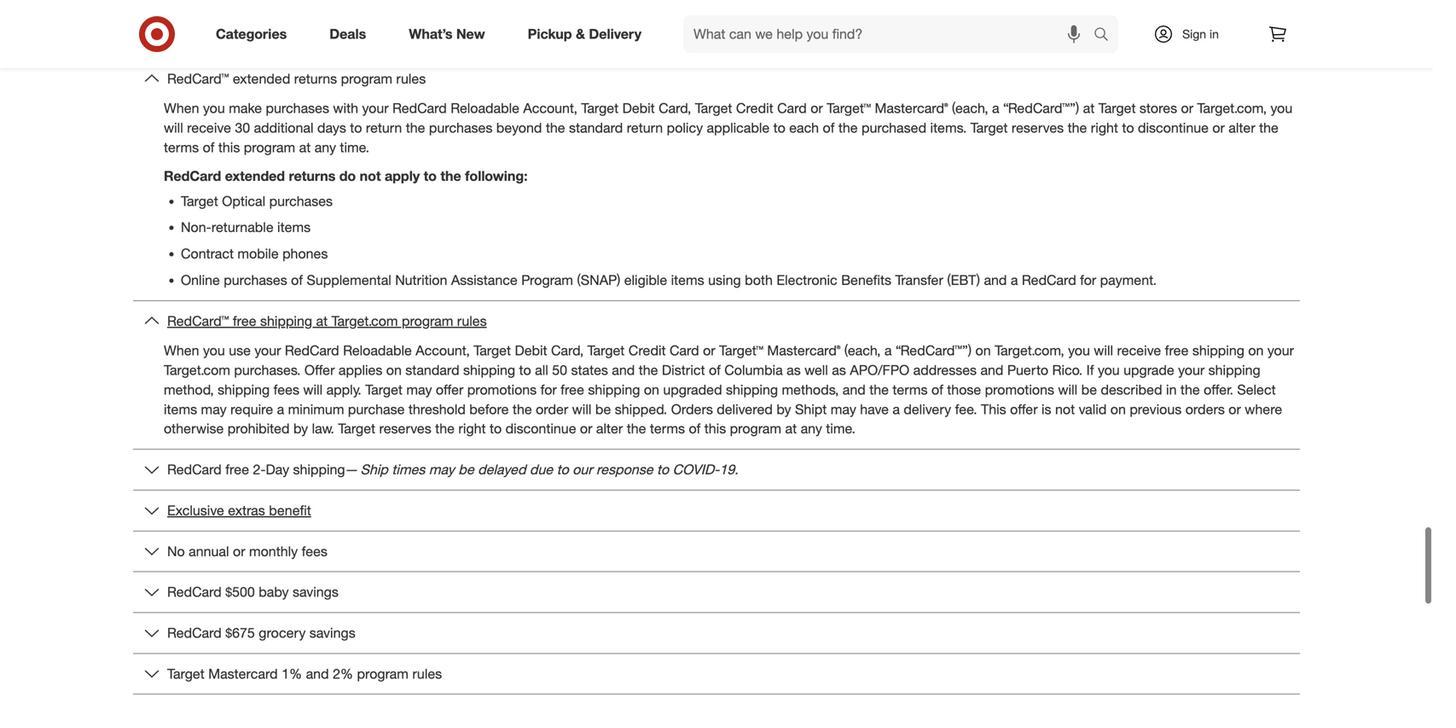 Task type: locate. For each thing, give the bounding box(es) containing it.
returns for program
[[294, 70, 337, 87]]

valid
[[1079, 401, 1107, 418]]

0 horizontal spatial target™
[[720, 342, 764, 359]]

0 horizontal spatial reserves
[[379, 420, 432, 437]]

redcard™ inside dropdown button
[[167, 70, 229, 87]]

redcard up exclusive
[[167, 461, 222, 478]]

1 vertical spatial reserves
[[379, 420, 432, 437]]

extras
[[228, 502, 265, 519]]

card
[[778, 100, 807, 117], [670, 342, 700, 359]]

sign in
[[1183, 26, 1220, 41]]

right
[[1091, 120, 1119, 136], [459, 420, 486, 437]]

and inside dropdown button
[[306, 666, 329, 682]]

1 horizontal spatial account,
[[524, 100, 578, 117]]

savings inside dropdown button
[[310, 625, 356, 641]]

2 redcard™ from the top
[[167, 313, 229, 329]]

credit up district
[[629, 342, 666, 359]]

any inside when you make purchases with your redcard reloadable account, target debit card, target credit card or target™ mastercard® (each, a "redcard™") at target stores or target.com, you will receive 30 additional days to return the purchases beyond the standard return policy applicable to each of the purchased items. target reserves the right to discontinue or alter the terms of this program at any time.
[[315, 139, 336, 156]]

be down 'if'
[[1082, 381, 1098, 398]]

where
[[1245, 401, 1283, 418]]

any down days
[[315, 139, 336, 156]]

1 horizontal spatial return
[[627, 120, 663, 136]]

1 vertical spatial target.com
[[164, 362, 230, 379]]

your right the with
[[362, 100, 389, 117]]

order
[[536, 401, 569, 418]]

0 vertical spatial (each,
[[952, 100, 989, 117]]

time. inside when you use your redcard reloadable account, target debit card, target credit card or target™ mastercard® (each, a "redcard™") on target.com, you will receive free shipping on your target.com purchases. offer applies on standard shipping to all 50 states and the district of columbia as well as apo/fpo addresses and puerto rico. if you upgrade your shipping method, shipping fees will apply. target may offer promotions for free shipping on upgraded shipping methods, and the terms of those promotions will be described in the offer. select items may require a minimum purchase threshold before the order will be shipped. orders delivered by shipt may have a delivery fee. this offer is not valid on previous orders or where otherwise prohibited by law. target reserves the right to discontinue or alter the terms of this program at any time.
[[826, 420, 856, 437]]

2 return from the left
[[627, 120, 663, 136]]

extended inside dropdown button
[[233, 70, 290, 87]]

redcard™ extended returns program rules button
[[133, 59, 1301, 99]]

1 horizontal spatial target.com,
[[1198, 100, 1267, 117]]

returns left do
[[289, 168, 336, 184]]

debit
[[623, 100, 655, 117], [515, 342, 548, 359]]

0 vertical spatial terms
[[164, 139, 199, 156]]

redcard left '$675' at the left
[[167, 625, 222, 641]]

receive inside when you make purchases with your redcard reloadable account, target debit card, target credit card or target™ mastercard® (each, a "redcard™") at target stores or target.com, you will receive 30 additional days to return the purchases beyond the standard return policy applicable to each of the purchased items. target reserves the right to discontinue or alter the terms of this program at any time.
[[187, 120, 231, 136]]

1 vertical spatial right
[[459, 420, 486, 437]]

2 as from the left
[[832, 362, 847, 379]]

1 vertical spatial "redcard™")
[[896, 342, 972, 359]]

1 vertical spatial target™
[[720, 342, 764, 359]]

due
[[530, 461, 553, 478]]

account,
[[524, 100, 578, 117], [416, 342, 470, 359]]

1 vertical spatial items
[[671, 272, 705, 288]]

by left law.
[[294, 420, 308, 437]]

card,
[[659, 100, 692, 117], [551, 342, 584, 359]]

target left mastercard
[[167, 666, 205, 682]]

0 vertical spatial offer
[[436, 381, 464, 398]]

rules
[[396, 70, 426, 87], [457, 313, 487, 329], [413, 666, 442, 682]]

card, up the 50
[[551, 342, 584, 359]]

1 vertical spatial otherwise
[[164, 420, 224, 437]]

0 horizontal spatial target.com
[[164, 362, 230, 379]]

&
[[576, 26, 585, 42]]

1 horizontal spatial credit
[[736, 100, 774, 117]]

apply
[[385, 168, 420, 184]]

1 vertical spatial offer
[[1011, 401, 1038, 418]]

0 horizontal spatial terms
[[164, 139, 199, 156]]

1 vertical spatial card
[[670, 342, 700, 359]]

0 horizontal spatial in
[[1167, 381, 1177, 398]]

1 when from the top
[[164, 100, 199, 117]]

redcard inside when you use your redcard reloadable account, target debit card, target credit card or target™ mastercard® (each, a "redcard™") on target.com, you will receive free shipping on your target.com purchases. offer applies on standard shipping to all 50 states and the district of columbia as well as apo/fpo addresses and puerto rico. if you upgrade your shipping method, shipping fees will apply. target may offer promotions for free shipping on upgraded shipping methods, and the terms of those promotions will be described in the offer. select items may require a minimum purchase threshold before the order will be shipped. orders delivered by shipt may have a delivery fee. this offer is not valid on previous orders or where otherwise prohibited by law. target reserves the right to discontinue or alter the terms of this program at any time.
[[285, 342, 339, 359]]

receive left 30 in the left of the page
[[187, 120, 231, 136]]

2 when from the top
[[164, 342, 199, 359]]

2 vertical spatial rules
[[413, 666, 442, 682]]

0 vertical spatial target™
[[827, 100, 872, 117]]

0 horizontal spatial alter
[[596, 420, 623, 437]]

at down shipt in the bottom of the page
[[786, 420, 797, 437]]

target.com, right stores
[[1198, 100, 1267, 117]]

mobile
[[238, 245, 279, 262]]

1 vertical spatial for
[[541, 381, 557, 398]]

items left using
[[671, 272, 705, 288]]

1 vertical spatial debit
[[515, 342, 548, 359]]

not right do
[[360, 168, 381, 184]]

to
[[350, 120, 362, 136], [774, 120, 786, 136], [1123, 120, 1135, 136], [424, 168, 437, 184], [519, 362, 531, 379], [490, 420, 502, 437], [557, 461, 569, 478], [657, 461, 669, 478]]

0 vertical spatial standard
[[569, 120, 623, 136]]

this
[[982, 401, 1007, 418]]

savings inside dropdown button
[[293, 584, 339, 601]]

of down orders
[[689, 420, 701, 437]]

1 horizontal spatial not
[[1056, 401, 1076, 418]]

0 horizontal spatial by
[[294, 420, 308, 437]]

any down shipt in the bottom of the page
[[801, 420, 823, 437]]

items.
[[931, 120, 967, 136]]

0 horizontal spatial (each,
[[845, 342, 881, 359]]

phones
[[283, 245, 328, 262]]

redcard $675 grocery savings button
[[133, 613, 1301, 653]]

1 vertical spatial account,
[[416, 342, 470, 359]]

2 vertical spatial by
[[294, 420, 308, 437]]

1 horizontal spatial mastercard®
[[875, 100, 949, 117]]

otherwise right where
[[225, 29, 285, 46]]

1 horizontal spatial in
[[1210, 26, 1220, 41]]

delayed
[[478, 461, 526, 478]]

when inside when you use your redcard reloadable account, target debit card, target credit card or target™ mastercard® (each, a "redcard™") on target.com, you will receive free shipping on your target.com purchases. offer applies on standard shipping to all 50 states and the district of columbia as well as apo/fpo addresses and puerto rico. if you upgrade your shipping method, shipping fees will apply. target may offer promotions for free shipping on upgraded shipping methods, and the terms of those promotions will be described in the offer. select items may require a minimum purchase threshold before the order will be shipped. orders delivered by shipt may have a delivery fee. this offer is not valid on previous orders or where otherwise prohibited by law. target reserves the right to discontinue or alter the terms of this program at any time.
[[164, 342, 199, 359]]

What can we help you find? suggestions appear below search field
[[684, 15, 1098, 53]]

0 vertical spatial card,
[[659, 100, 692, 117]]

this inside when you make purchases with your redcard reloadable account, target debit card, target credit card or target™ mastercard® (each, a "redcard™") at target stores or target.com, you will receive 30 additional days to return the purchases beyond the standard return policy applicable to each of the purchased items. target reserves the right to discontinue or alter the terms of this program at any time.
[[218, 139, 240, 156]]

1 horizontal spatial be
[[596, 401, 611, 418]]

program
[[522, 272, 574, 288]]

and up those
[[981, 362, 1004, 379]]

mastercard® up purchased
[[875, 100, 949, 117]]

receive
[[187, 120, 231, 136], [1118, 342, 1162, 359]]

0 horizontal spatial mastercard®
[[768, 342, 841, 359]]

returns
[[294, 70, 337, 87], [289, 168, 336, 184]]

(each,
[[952, 100, 989, 117], [845, 342, 881, 359]]

0 vertical spatial fees
[[274, 381, 300, 398]]

free left 2-
[[226, 461, 249, 478]]

program down 'additional'
[[244, 139, 295, 156]]

pickup
[[528, 26, 572, 42]]

law
[[373, 29, 393, 46]]

1 vertical spatial mastercard®
[[768, 342, 841, 359]]

response
[[597, 461, 653, 478]]

prohibited up redcard™ extended returns program rules
[[288, 29, 350, 46]]

0 vertical spatial this
[[218, 139, 240, 156]]

0 horizontal spatial fees
[[274, 381, 300, 398]]

will left 30 in the left of the page
[[164, 120, 183, 136]]

offer up threshold
[[436, 381, 464, 398]]

alter inside when you make purchases with your redcard reloadable account, target debit card, target credit card or target™ mastercard® (each, a "redcard™") at target stores or target.com, you will receive 30 additional days to return the purchases beyond the standard return policy applicable to each of the purchased items. target reserves the right to discontinue or alter the terms of this program at any time.
[[1229, 120, 1256, 136]]

card up each
[[778, 100, 807, 117]]

target up states
[[588, 342, 625, 359]]

be left shipped.
[[596, 401, 611, 418]]

0 vertical spatial rules
[[396, 70, 426, 87]]

target up purchase
[[365, 381, 403, 398]]

redcard™ inside "dropdown button"
[[167, 313, 229, 329]]

delivery
[[904, 401, 952, 418]]

0 vertical spatial be
[[1082, 381, 1098, 398]]

redcard up non-
[[164, 168, 221, 184]]

card inside when you use your redcard reloadable account, target debit card, target credit card or target™ mastercard® (each, a "redcard™") on target.com, you will receive free shipping on your target.com purchases. offer applies on standard shipping to all 50 states and the district of columbia as well as apo/fpo addresses and puerto rico. if you upgrade your shipping method, shipping fees will apply. target may offer promotions for free shipping on upgraded shipping methods, and the terms of those promotions will be described in the offer. select items may require a minimum purchase threshold before the order will be shipped. orders delivered by shipt may have a delivery fee. this offer is not valid on previous orders or where otherwise prohibited by law. target reserves the right to discontinue or alter the terms of this program at any time.
[[670, 342, 700, 359]]

target mastercard 1% and 2% program rules
[[167, 666, 442, 682]]

reserves
[[1012, 120, 1064, 136], [379, 420, 432, 437]]

terms up "delivery"
[[893, 381, 928, 398]]

for inside when you use your redcard reloadable account, target debit card, target credit card or target™ mastercard® (each, a "redcard™") on target.com, you will receive free shipping on your target.com purchases. offer applies on standard shipping to all 50 states and the district of columbia as well as apo/fpo addresses and puerto rico. if you upgrade your shipping method, shipping fees will apply. target may offer promotions for free shipping on upgraded shipping methods, and the terms of those promotions will be described in the offer. select items may require a minimum purchase threshold before the order will be shipped. orders delivered by shipt may have a delivery fee. this offer is not valid on previous orders or where otherwise prohibited by law. target reserves the right to discontinue or alter the terms of this program at any time.
[[541, 381, 557, 398]]

target.com inside when you use your redcard reloadable account, target debit card, target credit card or target™ mastercard® (each, a "redcard™") on target.com, you will receive free shipping on your target.com purchases. offer applies on standard shipping to all 50 states and the district of columbia as well as apo/fpo addresses and puerto rico. if you upgrade your shipping method, shipping fees will apply. target may offer promotions for free shipping on upgraded shipping methods, and the terms of those promotions will be described in the offer. select items may require a minimum purchase threshold before the order will be shipped. orders delivered by shipt may have a delivery fee. this offer is not valid on previous orders or where otherwise prohibited by law. target reserves the right to discontinue or alter the terms of this program at any time.
[[164, 362, 230, 379]]

online
[[181, 272, 220, 288]]

may up threshold
[[407, 381, 432, 398]]

0 vertical spatial items
[[277, 219, 311, 236]]

your up offer.
[[1179, 362, 1205, 379]]

"redcard™") inside when you use your redcard reloadable account, target debit card, target credit card or target™ mastercard® (each, a "redcard™") on target.com, you will receive free shipping on your target.com purchases. offer applies on standard shipping to all 50 states and the district of columbia as well as apo/fpo addresses and puerto rico. if you upgrade your shipping method, shipping fees will apply. target may offer promotions for free shipping on upgraded shipping methods, and the terms of those promotions will be described in the offer. select items may require a minimum purchase threshold before the order will be shipped. orders delivered by shipt may have a delivery fee. this offer is not valid on previous orders or where otherwise prohibited by law. target reserves the right to discontinue or alter the terms of this program at any time.
[[896, 342, 972, 359]]

0 vertical spatial time.
[[340, 139, 370, 156]]

(each, inside when you make purchases with your redcard reloadable account, target debit card, target credit card or target™ mastercard® (each, a "redcard™") at target stores or target.com, you will receive 30 additional days to return the purchases beyond the standard return policy applicable to each of the purchased items. target reserves the right to discontinue or alter the terms of this program at any time.
[[952, 100, 989, 117]]

2 horizontal spatial terms
[[893, 381, 928, 398]]

apply.
[[327, 381, 362, 398]]

where
[[181, 29, 221, 46]]

when inside when you make purchases with your redcard reloadable account, target debit card, target credit card or target™ mastercard® (each, a "redcard™") at target stores or target.com, you will receive 30 additional days to return the purchases beyond the standard return policy applicable to each of the purchased items. target reserves the right to discontinue or alter the terms of this program at any time.
[[164, 100, 199, 117]]

program
[[341, 70, 393, 87], [244, 139, 295, 156], [402, 313, 454, 329], [730, 420, 782, 437], [357, 666, 409, 682]]

prohibited
[[288, 29, 350, 46], [228, 420, 290, 437]]

prohibited down require
[[228, 420, 290, 437]]

or
[[811, 100, 823, 117], [1182, 100, 1194, 117], [1213, 120, 1225, 136], [703, 342, 716, 359], [1229, 401, 1242, 418], [580, 420, 593, 437], [233, 543, 245, 560]]

program down nutrition
[[402, 313, 454, 329]]

1 vertical spatial in
[[1167, 381, 1177, 398]]

receive up upgrade
[[1118, 342, 1162, 359]]

0 horizontal spatial not
[[360, 168, 381, 184]]

your
[[362, 100, 389, 117], [255, 342, 281, 359], [1268, 342, 1295, 359], [1179, 362, 1205, 379]]

extended up target optical purchases
[[225, 168, 285, 184]]

this inside when you use your redcard reloadable account, target debit card, target credit card or target™ mastercard® (each, a "redcard™") on target.com, you will receive free shipping on your target.com purchases. offer applies on standard shipping to all 50 states and the district of columbia as well as apo/fpo addresses and puerto rico. if you upgrade your shipping method, shipping fees will apply. target may offer promotions for free shipping on upgraded shipping methods, and the terms of those promotions will be described in the offer. select items may require a minimum purchase threshold before the order will be shipped. orders delivered by shipt may have a delivery fee. this offer is not valid on previous orders or where otherwise prohibited by law. target reserves the right to discontinue or alter the terms of this program at any time.
[[705, 420, 727, 437]]

by left law
[[354, 29, 369, 46]]

1 vertical spatial time.
[[826, 420, 856, 437]]

1 vertical spatial credit
[[629, 342, 666, 359]]

savings right baby
[[293, 584, 339, 601]]

card, up policy
[[659, 100, 692, 117]]

payment.
[[1101, 272, 1157, 288]]

target left stores
[[1099, 100, 1136, 117]]

fees right monthly
[[302, 543, 328, 560]]

returns inside dropdown button
[[294, 70, 337, 87]]

2 vertical spatial items
[[164, 401, 197, 418]]

puerto
[[1008, 362, 1049, 379]]

0 horizontal spatial account,
[[416, 342, 470, 359]]

1 horizontal spatial by
[[354, 29, 369, 46]]

terms up non-
[[164, 139, 199, 156]]

0 horizontal spatial offer
[[436, 381, 464, 398]]

0 horizontal spatial for
[[541, 381, 557, 398]]

this
[[218, 139, 240, 156], [705, 420, 727, 437]]

1 vertical spatial fees
[[302, 543, 328, 560]]

1 horizontal spatial otherwise
[[225, 29, 285, 46]]

0 vertical spatial card
[[778, 100, 807, 117]]

target inside dropdown button
[[167, 666, 205, 682]]

card inside when you make purchases with your redcard reloadable account, target debit card, target credit card or target™ mastercard® (each, a "redcard™") at target stores or target.com, you will receive 30 additional days to return the purchases beyond the standard return policy applicable to each of the purchased items. target reserves the right to discontinue or alter the terms of this program at any time.
[[778, 100, 807, 117]]

have
[[861, 401, 889, 418]]

offer.
[[1204, 381, 1234, 398]]

columbia
[[725, 362, 783, 379]]

0 horizontal spatial be
[[459, 461, 474, 478]]

target™ up columbia
[[720, 342, 764, 359]]

reserves inside when you make purchases with your redcard reloadable account, target debit card, target credit card or target™ mastercard® (each, a "redcard™") at target stores or target.com, you will receive 30 additional days to return the purchases beyond the standard return policy applicable to each of the purchased items. target reserves the right to discontinue or alter the terms of this program at any time.
[[1012, 120, 1064, 136]]

program up the with
[[341, 70, 393, 87]]

1 horizontal spatial time.
[[826, 420, 856, 437]]

target.com,
[[1198, 100, 1267, 117], [995, 342, 1065, 359]]

credit
[[736, 100, 774, 117], [629, 342, 666, 359]]

0 vertical spatial account,
[[524, 100, 578, 117]]

1 horizontal spatial fees
[[302, 543, 328, 560]]

1 vertical spatial (each,
[[845, 342, 881, 359]]

0 horizontal spatial "redcard™")
[[896, 342, 972, 359]]

by left shipt in the bottom of the page
[[777, 401, 792, 418]]

promotions
[[468, 381, 537, 398], [985, 381, 1055, 398]]

target™
[[827, 100, 872, 117], [720, 342, 764, 359]]

debit up all
[[515, 342, 548, 359]]

offer
[[436, 381, 464, 398], [1011, 401, 1038, 418]]

of
[[823, 120, 835, 136], [203, 139, 215, 156], [291, 272, 303, 288], [709, 362, 721, 379], [932, 381, 944, 398], [689, 420, 701, 437]]

terms down orders
[[650, 420, 685, 437]]

0 horizontal spatial as
[[787, 362, 801, 379]]

offer
[[305, 362, 335, 379]]

mastercard® up well
[[768, 342, 841, 359]]

redcard™
[[167, 70, 229, 87], [167, 313, 229, 329]]

0 vertical spatial discontinue
[[1139, 120, 1209, 136]]

sign in link
[[1139, 15, 1246, 53]]

require
[[231, 401, 273, 418]]

right inside when you make purchases with your redcard reloadable account, target debit card, target credit card or target™ mastercard® (each, a "redcard™") at target stores or target.com, you will receive 30 additional days to return the purchases beyond the standard return policy applicable to each of the purchased items. target reserves the right to discontinue or alter the terms of this program at any time.
[[1091, 120, 1119, 136]]

program inside when you make purchases with your redcard reloadable account, target debit card, target credit card or target™ mastercard® (each, a "redcard™") at target stores or target.com, you will receive 30 additional days to return the purchases beyond the standard return policy applicable to each of the purchased items. target reserves the right to discontinue or alter the terms of this program at any time.
[[244, 139, 295, 156]]

free up use on the left of the page
[[233, 313, 257, 329]]

and
[[984, 272, 1007, 288], [612, 362, 635, 379], [981, 362, 1004, 379], [843, 381, 866, 398], [306, 666, 329, 682]]

offer left is on the bottom right of the page
[[1011, 401, 1038, 418]]

on right applies
[[386, 362, 402, 379]]

program inside "redcard™ free shipping at target.com program rules" "dropdown button"
[[402, 313, 454, 329]]

1 horizontal spatial card,
[[659, 100, 692, 117]]

target down pickup & delivery link
[[582, 100, 619, 117]]

alter inside when you use your redcard reloadable account, target debit card, target credit card or target™ mastercard® (each, a "redcard™") on target.com, you will receive free shipping on your target.com purchases. offer applies on standard shipping to all 50 states and the district of columbia as well as apo/fpo addresses and puerto rico. if you upgrade your shipping method, shipping fees will apply. target may offer promotions for free shipping on upgraded shipping methods, and the terms of those promotions will be described in the offer. select items may require a minimum purchase threshold before the order will be shipped. orders delivered by shipt may have a delivery fee. this offer is not valid on previous orders or where otherwise prohibited by law. target reserves the right to discontinue or alter the terms of this program at any time.
[[596, 420, 623, 437]]

1 horizontal spatial terms
[[650, 420, 685, 437]]

1 horizontal spatial target™
[[827, 100, 872, 117]]

1 vertical spatial when
[[164, 342, 199, 359]]

rules right 2%
[[413, 666, 442, 682]]

extended up "make"
[[233, 70, 290, 87]]

will
[[164, 120, 183, 136], [1094, 342, 1114, 359], [303, 381, 323, 398], [1059, 381, 1078, 398], [572, 401, 592, 418]]

2 horizontal spatial by
[[777, 401, 792, 418]]

law.
[[312, 420, 334, 437]]

1 vertical spatial alter
[[596, 420, 623, 437]]

2 vertical spatial terms
[[650, 420, 685, 437]]

promotions up before
[[468, 381, 537, 398]]

rules inside target mastercard 1% and 2% program rules dropdown button
[[413, 666, 442, 682]]

0 vertical spatial savings
[[293, 584, 339, 601]]

by
[[354, 29, 369, 46], [777, 401, 792, 418], [294, 420, 308, 437]]

0 vertical spatial mastercard®
[[875, 100, 949, 117]]

promotions down puerto
[[985, 381, 1055, 398]]

1 vertical spatial by
[[777, 401, 792, 418]]

categories link
[[201, 15, 308, 53]]

account, inside when you make purchases with your redcard reloadable account, target debit card, target credit card or target™ mastercard® (each, a "redcard™") at target stores or target.com, you will receive 30 additional days to return the purchases beyond the standard return policy applicable to each of the purchased items. target reserves the right to discontinue or alter the terms of this program at any time.
[[524, 100, 578, 117]]

returns up the with
[[294, 70, 337, 87]]

1 redcard™ from the top
[[167, 70, 229, 87]]

any inside when you use your redcard reloadable account, target debit card, target credit card or target™ mastercard® (each, a "redcard™") on target.com, you will receive free shipping on your target.com purchases. offer applies on standard shipping to all 50 states and the district of columbia as well as apo/fpo addresses and puerto rico. if you upgrade your shipping method, shipping fees will apply. target may offer promotions for free shipping on upgraded shipping methods, and the terms of those promotions will be described in the offer. select items may require a minimum purchase threshold before the order will be shipped. orders delivered by shipt may have a delivery fee. this offer is not valid on previous orders or where otherwise prohibited by law. target reserves the right to discontinue or alter the terms of this program at any time.
[[801, 420, 823, 437]]

items up phones
[[277, 219, 311, 236]]

a
[[993, 100, 1000, 117], [1011, 272, 1019, 288], [885, 342, 892, 359], [277, 401, 284, 418], [893, 401, 900, 418]]

non-
[[181, 219, 212, 236]]

(each, inside when you use your redcard reloadable account, target debit card, target credit card or target™ mastercard® (each, a "redcard™") on target.com, you will receive free shipping on your target.com purchases. offer applies on standard shipping to all 50 states and the district of columbia as well as apo/fpo addresses and puerto rico. if you upgrade your shipping method, shipping fees will apply. target may offer promotions for free shipping on upgraded shipping methods, and the terms of those promotions will be described in the offer. select items may require a minimum purchase threshold before the order will be shipped. orders delivered by shipt may have a delivery fee. this offer is not valid on previous orders or where otherwise prohibited by law. target reserves the right to discontinue or alter the terms of this program at any time.
[[845, 342, 881, 359]]

rules inside "redcard™ free shipping at target.com program rules" "dropdown button"
[[457, 313, 487, 329]]

0 vertical spatial otherwise
[[225, 29, 285, 46]]

sign
[[1183, 26, 1207, 41]]

exclusive extras benefit
[[167, 502, 311, 519]]

0 vertical spatial any
[[315, 139, 336, 156]]

redcard inside dropdown button
[[167, 584, 222, 601]]

(snap)
[[577, 272, 621, 288]]

terms
[[164, 139, 199, 156], [893, 381, 928, 398], [650, 420, 685, 437]]

0 horizontal spatial otherwise
[[164, 420, 224, 437]]

1 vertical spatial target.com,
[[995, 342, 1065, 359]]

debit down delivery
[[623, 100, 655, 117]]

and right (ebt)
[[984, 272, 1007, 288]]

this down 30 in the left of the page
[[218, 139, 240, 156]]

savings for redcard $500 baby savings
[[293, 584, 339, 601]]

this down orders
[[705, 420, 727, 437]]

time. down shipt in the bottom of the page
[[826, 420, 856, 437]]

at down the supplemental
[[316, 313, 328, 329]]

1 horizontal spatial promotions
[[985, 381, 1055, 398]]

$500
[[226, 584, 255, 601]]

return left policy
[[627, 120, 663, 136]]

30
[[235, 120, 250, 136]]

discontinue down order
[[506, 420, 577, 437]]

reloadable inside when you make purchases with your redcard reloadable account, target debit card, target credit card or target™ mastercard® (each, a "redcard™") at target stores or target.com, you will receive 30 additional days to return the purchases beyond the standard return policy applicable to each of the purchased items. target reserves the right to discontinue or alter the terms of this program at any time.
[[451, 100, 520, 117]]

what's new
[[409, 26, 485, 42]]

0 vertical spatial credit
[[736, 100, 774, 117]]

0 horizontal spatial reloadable
[[343, 342, 412, 359]]

1 vertical spatial standard
[[406, 362, 460, 379]]

orders
[[671, 401, 713, 418]]

1 vertical spatial not
[[1056, 401, 1076, 418]]

target.com, inside when you make purchases with your redcard reloadable account, target debit card, target credit card or target™ mastercard® (each, a "redcard™") at target stores or target.com, you will receive 30 additional days to return the purchases beyond the standard return policy applicable to each of the purchased items. target reserves the right to discontinue or alter the terms of this program at any time.
[[1198, 100, 1267, 117]]

methods,
[[782, 381, 839, 398]]

rules for redcard™ free shipping at target.com program rules
[[457, 313, 487, 329]]

rules for target mastercard 1% and 2% program rules
[[413, 666, 442, 682]]

debit inside when you make purchases with your redcard reloadable account, target debit card, target credit card or target™ mastercard® (each, a "redcard™") at target stores or target.com, you will receive 30 additional days to return the purchases beyond the standard return policy applicable to each of the purchased items. target reserves the right to discontinue or alter the terms of this program at any time.
[[623, 100, 655, 117]]

at inside "dropdown button"
[[316, 313, 328, 329]]

for up order
[[541, 381, 557, 398]]

free inside "redcard™ free shipping at target.com program rules" "dropdown button"
[[233, 313, 257, 329]]

when left "make"
[[164, 100, 199, 117]]

returns for do
[[289, 168, 336, 184]]

target™ up purchased
[[827, 100, 872, 117]]

standard right beyond
[[569, 120, 623, 136]]

1 horizontal spatial card
[[778, 100, 807, 117]]

0 horizontal spatial debit
[[515, 342, 548, 359]]

at inside when you use your redcard reloadable account, target debit card, target credit card or target™ mastercard® (each, a "redcard™") on target.com, you will receive free shipping on your target.com purchases. offer applies on standard shipping to all 50 states and the district of columbia as well as apo/fpo addresses and puerto rico. if you upgrade your shipping method, shipping fees will apply. target may offer promotions for free shipping on upgraded shipping methods, and the terms of those promotions will be described in the offer. select items may require a minimum purchase threshold before the order will be shipped. orders delivered by shipt may have a delivery fee. this offer is not valid on previous orders or where otherwise prohibited by law. target reserves the right to discontinue or alter the terms of this program at any time.
[[786, 420, 797, 437]]

card, inside when you make purchases with your redcard reloadable account, target debit card, target credit card or target™ mastercard® (each, a "redcard™") at target stores or target.com, you will receive 30 additional days to return the purchases beyond the standard return policy applicable to each of the purchased items. target reserves the right to discontinue or alter the terms of this program at any time.
[[659, 100, 692, 117]]

savings
[[293, 584, 339, 601], [310, 625, 356, 641]]

0 horizontal spatial this
[[218, 139, 240, 156]]

redcard up apply
[[393, 100, 447, 117]]

may
[[407, 381, 432, 398], [201, 401, 227, 418], [831, 401, 857, 418], [429, 461, 455, 478]]

1 vertical spatial this
[[705, 420, 727, 437]]

0 vertical spatial redcard™
[[167, 70, 229, 87]]

right inside when you use your redcard reloadable account, target debit card, target credit card or target™ mastercard® (each, a "redcard™") on target.com, you will receive free shipping on your target.com purchases. offer applies on standard shipping to all 50 states and the district of columbia as well as apo/fpo addresses and puerto rico. if you upgrade your shipping method, shipping fees will apply. target may offer promotions for free shipping on upgraded shipping methods, and the terms of those promotions will be described in the offer. select items may require a minimum purchase threshold before the order will be shipped. orders delivered by shipt may have a delivery fee. this offer is not valid on previous orders or where otherwise prohibited by law. target reserves the right to discontinue or alter the terms of this program at any time.
[[459, 420, 486, 437]]

items down "method,"
[[164, 401, 197, 418]]

target optical purchases
[[181, 193, 333, 209]]

target.com, up puerto
[[995, 342, 1065, 359]]

card up district
[[670, 342, 700, 359]]

1 horizontal spatial target.com
[[332, 313, 398, 329]]

extended for redcard
[[225, 168, 285, 184]]

times
[[392, 461, 425, 478]]

assistance
[[451, 272, 518, 288]]

0 vertical spatial receive
[[187, 120, 231, 136]]

fees down purchases.
[[274, 381, 300, 398]]

as
[[787, 362, 801, 379], [832, 362, 847, 379]]

1 vertical spatial receive
[[1118, 342, 1162, 359]]

0 horizontal spatial return
[[366, 120, 402, 136]]

otherwise down "method,"
[[164, 420, 224, 437]]

1 vertical spatial savings
[[310, 625, 356, 641]]

1 vertical spatial reloadable
[[343, 342, 412, 359]]

purchase
[[348, 401, 405, 418]]

may right times
[[429, 461, 455, 478]]

2-
[[253, 461, 266, 478]]

in right sign
[[1210, 26, 1220, 41]]

0 horizontal spatial right
[[459, 420, 486, 437]]

credit up applicable
[[736, 100, 774, 117]]



Task type: vqa. For each thing, say whether or not it's contained in the screenshot.
produce
no



Task type: describe. For each thing, give the bounding box(es) containing it.
card, inside when you use your redcard reloadable account, target debit card, target credit card or target™ mastercard® (each, a "redcard™") on target.com, you will receive free shipping on your target.com purchases. offer applies on standard shipping to all 50 states and the district of columbia as well as apo/fpo addresses and puerto rico. if you upgrade your shipping method, shipping fees will apply. target may offer promotions for free shipping on upgraded shipping methods, and the terms of those promotions will be described in the offer. select items may require a minimum purchase threshold before the order will be shipped. orders delivered by shipt may have a delivery fee. this offer is not valid on previous orders or where otherwise prohibited by law. target reserves the right to discontinue or alter the terms of this program at any time.
[[551, 342, 584, 359]]

minimum
[[288, 401, 344, 418]]

select
[[1238, 381, 1277, 398]]

purchases down contract mobile phones on the left of the page
[[224, 272, 287, 288]]

0 vertical spatial by
[[354, 29, 369, 46]]

receive inside when you use your redcard reloadable account, target debit card, target credit card or target™ mastercard® (each, a "redcard™") on target.com, you will receive free shipping on your target.com purchases. offer applies on standard shipping to all 50 states and the district of columbia as well as apo/fpo addresses and puerto rico. if you upgrade your shipping method, shipping fees will apply. target may offer promotions for free shipping on upgraded shipping methods, and the terms of those promotions will be described in the offer. select items may require a minimum purchase threshold before the order will be shipped. orders delivered by shipt may have a delivery fee. this offer is not valid on previous orders or where otherwise prohibited by law. target reserves the right to discontinue or alter the terms of this program at any time.
[[1118, 342, 1162, 359]]

when for target.com
[[164, 342, 199, 359]]

contract mobile phones
[[181, 245, 328, 262]]

delivery
[[589, 26, 642, 42]]

purchases down "redcard extended returns do not apply to the following:" on the top
[[269, 193, 333, 209]]

free up upgrade
[[1166, 342, 1189, 359]]

rules inside redcard™ extended returns program rules dropdown button
[[396, 70, 426, 87]]

not inside when you use your redcard reloadable account, target debit card, target credit card or target™ mastercard® (each, a "redcard™") on target.com, you will receive free shipping on your target.com purchases. offer applies on standard shipping to all 50 states and the district of columbia as well as apo/fpo addresses and puerto rico. if you upgrade your shipping method, shipping fees will apply. target may offer promotions for free shipping on upgraded shipping methods, and the terms of those promotions will be described in the offer. select items may require a minimum purchase threshold before the order will be shipped. orders delivered by shipt may have a delivery fee. this offer is not valid on previous orders or where otherwise prohibited by law. target reserves the right to discontinue or alter the terms of this program at any time.
[[1056, 401, 1076, 418]]

what's new link
[[395, 15, 507, 53]]

redcard $675 grocery savings
[[167, 625, 356, 641]]

program inside redcard™ extended returns program rules dropdown button
[[341, 70, 393, 87]]

target™ inside when you use your redcard reloadable account, target debit card, target credit card or target™ mastercard® (each, a "redcard™") on target.com, you will receive free shipping on your target.com purchases. offer applies on standard shipping to all 50 states and the district of columbia as well as apo/fpo addresses and puerto rico. if you upgrade your shipping method, shipping fees will apply. target may offer promotions for free shipping on upgraded shipping methods, and the terms of those promotions will be described in the offer. select items may require a minimum purchase threshold before the order will be shipped. orders delivered by shipt may have a delivery fee. this offer is not valid on previous orders or where otherwise prohibited by law. target reserves the right to discontinue or alter the terms of this program at any time.
[[720, 342, 764, 359]]

mastercard
[[208, 666, 278, 682]]

debit inside when you use your redcard reloadable account, target debit card, target credit card or target™ mastercard® (each, a "redcard™") on target.com, you will receive free shipping on your target.com purchases. offer applies on standard shipping to all 50 states and the district of columbia as well as apo/fpo addresses and puerto rico. if you upgrade your shipping method, shipping fees will apply. target may offer promotions for free shipping on upgraded shipping methods, and the terms of those promotions will be described in the offer. select items may require a minimum purchase threshold before the order will be shipped. orders delivered by shipt may have a delivery fee. this offer is not valid on previous orders or where otherwise prohibited by law. target reserves the right to discontinue or alter the terms of this program at any time.
[[515, 342, 548, 359]]

threshold
[[409, 401, 466, 418]]

target™ inside when you make purchases with your redcard reloadable account, target debit card, target credit card or target™ mastercard® (each, a "redcard™") at target stores or target.com, you will receive 30 additional days to return the purchases beyond the standard return policy applicable to each of the purchased items. target reserves the right to discontinue or alter the terms of this program at any time.
[[827, 100, 872, 117]]

apo/fpo
[[850, 362, 910, 379]]

fees inside when you use your redcard reloadable account, target debit card, target credit card or target™ mastercard® (each, a "redcard™") on target.com, you will receive free shipping on your target.com purchases. offer applies on standard shipping to all 50 states and the district of columbia as well as apo/fpo addresses and puerto rico. if you upgrade your shipping method, shipping fees will apply. target may offer promotions for free shipping on upgraded shipping methods, and the terms of those promotions will be described in the offer. select items may require a minimum purchase threshold before the order will be shipped. orders delivered by shipt may have a delivery fee. this offer is not valid on previous orders or where otherwise prohibited by law. target reserves the right to discontinue or alter the terms of this program at any time.
[[274, 381, 300, 398]]

mastercard® inside when you use your redcard reloadable account, target debit card, target credit card or target™ mastercard® (each, a "redcard™") on target.com, you will receive free shipping on your target.com purchases. offer applies on standard shipping to all 50 states and the district of columbia as well as apo/fpo addresses and puerto rico. if you upgrade your shipping method, shipping fees will apply. target may offer promotions for free shipping on upgraded shipping methods, and the terms of those promotions will be described in the offer. select items may require a minimum purchase threshold before the order will be shipped. orders delivered by shipt may have a delivery fee. this offer is not valid on previous orders or where otherwise prohibited by law. target reserves the right to discontinue or alter the terms of this program at any time.
[[768, 342, 841, 359]]

discontinue inside when you make purchases with your redcard reloadable account, target debit card, target credit card or target™ mastercard® (each, a "redcard™") at target stores or target.com, you will receive 30 additional days to return the purchases beyond the standard return policy applicable to each of the purchased items. target reserves the right to discontinue or alter the terms of this program at any time.
[[1139, 120, 1209, 136]]

otherwise inside when you use your redcard reloadable account, target debit card, target credit card or target™ mastercard® (each, a "redcard™") on target.com, you will receive free shipping on your target.com purchases. offer applies on standard shipping to all 50 states and the district of columbia as well as apo/fpo addresses and puerto rico. if you upgrade your shipping method, shipping fees will apply. target may offer promotions for free shipping on upgraded shipping methods, and the terms of those promotions will be described in the offer. select items may require a minimum purchase threshold before the order will be shipped. orders delivered by shipt may have a delivery fee. this offer is not valid on previous orders or where otherwise prohibited by law. target reserves the right to discontinue or alter the terms of this program at any time.
[[164, 420, 224, 437]]

1 as from the left
[[787, 362, 801, 379]]

use
[[229, 342, 251, 359]]

target right items.
[[971, 120, 1008, 136]]

redcard left payment.
[[1022, 272, 1077, 288]]

0 vertical spatial not
[[360, 168, 381, 184]]

and up have
[[843, 381, 866, 398]]

redcard™ extended returns program rules
[[167, 70, 426, 87]]

purchases left beyond
[[429, 120, 493, 136]]

time. inside when you make purchases with your redcard reloadable account, target debit card, target credit card or target™ mastercard® (each, a "redcard™") at target stores or target.com, you will receive 30 additional days to return the purchases beyond the standard return policy applicable to each of the purchased items. target reserves the right to discontinue or alter the terms of this program at any time.
[[340, 139, 370, 156]]

0 vertical spatial for
[[1081, 272, 1097, 288]]

benefit
[[269, 502, 311, 519]]

supplemental
[[307, 272, 392, 288]]

standard inside when you make purchases with your redcard reloadable account, target debit card, target credit card or target™ mastercard® (each, a "redcard™") at target stores or target.com, you will receive 30 additional days to return the purchases beyond the standard return policy applicable to each of the purchased items. target reserves the right to discontinue or alter the terms of this program at any time.
[[569, 120, 623, 136]]

of down addresses
[[932, 381, 944, 398]]

with
[[333, 100, 358, 117]]

2 horizontal spatial be
[[1082, 381, 1098, 398]]

target.com inside "dropdown button"
[[332, 313, 398, 329]]

method,
[[164, 381, 214, 398]]

benefits
[[842, 272, 892, 288]]

target up before
[[474, 342, 511, 359]]

"redcard™") inside when you make purchases with your redcard reloadable account, target debit card, target credit card or target™ mastercard® (each, a "redcard™") at target stores or target.com, you will receive 30 additional days to return the purchases beyond the standard return policy applicable to each of the purchased items. target reserves the right to discontinue or alter the terms of this program at any time.
[[1004, 100, 1080, 117]]

well
[[805, 362, 829, 379]]

shipping inside "dropdown button"
[[260, 313, 312, 329]]

program inside target mastercard 1% and 2% program rules dropdown button
[[357, 666, 409, 682]]

terms inside when you make purchases with your redcard reloadable account, target debit card, target credit card or target™ mastercard® (each, a "redcard™") at target stores or target.com, you will receive 30 additional days to return the purchases beyond the standard return policy applicable to each of the purchased items. target reserves the right to discontinue or alter the terms of this program at any time.
[[164, 139, 199, 156]]

1 return from the left
[[366, 120, 402, 136]]

no annual or monthly fees button
[[133, 532, 1301, 572]]

contract
[[181, 245, 234, 262]]

policy
[[667, 120, 703, 136]]

reserves inside when you use your redcard reloadable account, target debit card, target credit card or target™ mastercard® (each, a "redcard™") on target.com, you will receive free shipping on your target.com purchases. offer applies on standard shipping to all 50 states and the district of columbia as well as apo/fpo addresses and puerto rico. if you upgrade your shipping method, shipping fees will apply. target may offer promotions for free shipping on upgraded shipping methods, and the terms of those promotions will be described in the offer. select items may require a minimum purchase threshold before the order will be shipped. orders delivered by shipt may have a delivery fee. this offer is not valid on previous orders or where otherwise prohibited by law. target reserves the right to discontinue or alter the terms of this program at any time.
[[379, 420, 432, 437]]

using
[[709, 272, 741, 288]]

online purchases of supplemental nutrition assistance program (snap) eligible items using both electronic benefits transfer (ebt) and a redcard for payment.
[[181, 272, 1157, 288]]

will right order
[[572, 401, 592, 418]]

target up non-
[[181, 193, 218, 209]]

1 horizontal spatial offer
[[1011, 401, 1038, 418]]

transfer
[[896, 272, 944, 288]]

pickup & delivery link
[[514, 15, 663, 53]]

returnable
[[212, 219, 274, 236]]

redcard inside dropdown button
[[167, 625, 222, 641]]

days
[[317, 120, 346, 136]]

baby
[[259, 584, 289, 601]]

redcard free 2-day shipping — ship times may be delayed due to our response to covid-19.
[[167, 461, 739, 478]]

mastercard® inside when you make purchases with your redcard reloadable account, target debit card, target credit card or target™ mastercard® (each, a "redcard™") at target stores or target.com, you will receive 30 additional days to return the purchases beyond the standard return policy applicable to each of the purchased items. target reserves the right to discontinue or alter the terms of this program at any time.
[[875, 100, 949, 117]]

may down "method,"
[[201, 401, 227, 418]]

target down purchase
[[338, 420, 376, 437]]

new
[[456, 26, 485, 42]]

target.com, inside when you use your redcard reloadable account, target debit card, target credit card or target™ mastercard® (each, a "redcard™") on target.com, you will receive free shipping on your target.com purchases. offer applies on standard shipping to all 50 states and the district of columbia as well as apo/fpo addresses and puerto rico. if you upgrade your shipping method, shipping fees will apply. target may offer promotions for free shipping on upgraded shipping methods, and the terms of those promotions will be described in the offer. select items may require a minimum purchase threshold before the order will be shipped. orders delivered by shipt may have a delivery fee. this offer is not valid on previous orders or where otherwise prohibited by law. target reserves the right to discontinue or alter the terms of this program at any time.
[[995, 342, 1065, 359]]

applies
[[339, 362, 383, 379]]

credit inside when you use your redcard reloadable account, target debit card, target credit card or target™ mastercard® (each, a "redcard™") on target.com, you will receive free shipping on your target.com purchases. offer applies on standard shipping to all 50 states and the district of columbia as well as apo/fpo addresses and puerto rico. if you upgrade your shipping method, shipping fees will apply. target may offer promotions for free shipping on upgraded shipping methods, and the terms of those promotions will be described in the offer. select items may require a minimum purchase threshold before the order will be shipped. orders delivered by shipt may have a delivery fee. this offer is not valid on previous orders or where otherwise prohibited by law. target reserves the right to discontinue or alter the terms of this program at any time.
[[629, 342, 666, 359]]

1 promotions from the left
[[468, 381, 537, 398]]

grocery
[[259, 625, 306, 641]]

delivered
[[717, 401, 773, 418]]

deals
[[330, 26, 366, 42]]

items inside when you use your redcard reloadable account, target debit card, target credit card or target™ mastercard® (each, a "redcard™") on target.com, you will receive free shipping on your target.com purchases. offer applies on standard shipping to all 50 states and the district of columbia as well as apo/fpo addresses and puerto rico. if you upgrade your shipping method, shipping fees will apply. target may offer promotions for free shipping on upgraded shipping methods, and the terms of those promotions will be described in the offer. select items may require a minimum purchase threshold before the order will be shipped. orders delivered by shipt may have a delivery fee. this offer is not valid on previous orders or where otherwise prohibited by law. target reserves the right to discontinue or alter the terms of this program at any time.
[[164, 401, 197, 418]]

will up minimum
[[303, 381, 323, 398]]

2 promotions from the left
[[985, 381, 1055, 398]]

district
[[662, 362, 705, 379]]

prohibited inside when you use your redcard reloadable account, target debit card, target credit card or target™ mastercard® (each, a "redcard™") on target.com, you will receive free shipping on your target.com purchases. offer applies on standard shipping to all 50 states and the district of columbia as well as apo/fpo addresses and puerto rico. if you upgrade your shipping method, shipping fees will apply. target may offer promotions for free shipping on upgraded shipping methods, and the terms of those promotions will be described in the offer. select items may require a minimum purchase threshold before the order will be shipped. orders delivered by shipt may have a delivery fee. this offer is not valid on previous orders or where otherwise prohibited by law. target reserves the right to discontinue or alter the terms of this program at any time.
[[228, 420, 290, 437]]

redcard™ for redcard™ extended returns program rules
[[167, 70, 229, 87]]

your inside when you make purchases with your redcard reloadable account, target debit card, target credit card or target™ mastercard® (each, a "redcard™") at target stores or target.com, you will receive 30 additional days to return the purchases beyond the standard return policy applicable to each of the purchased items. target reserves the right to discontinue or alter the terms of this program at any time.
[[362, 100, 389, 117]]

exclusive
[[167, 502, 224, 519]]

credit inside when you make purchases with your redcard reloadable account, target debit card, target credit card or target™ mastercard® (each, a "redcard™") at target stores or target.com, you will receive 30 additional days to return the purchases beyond the standard return policy applicable to each of the purchased items. target reserves the right to discontinue or alter the terms of this program at any time.
[[736, 100, 774, 117]]

our
[[573, 461, 593, 478]]

covid-
[[673, 461, 720, 478]]

following:
[[465, 168, 528, 184]]

2 vertical spatial be
[[459, 461, 474, 478]]

monthly
[[249, 543, 298, 560]]

account, inside when you use your redcard reloadable account, target debit card, target credit card or target™ mastercard® (each, a "redcard™") on target.com, you will receive free shipping on your target.com purchases. offer applies on standard shipping to all 50 states and the district of columbia as well as apo/fpo addresses and puerto rico. if you upgrade your shipping method, shipping fees will apply. target may offer promotions for free shipping on upgraded shipping methods, and the terms of those promotions will be described in the offer. select items may require a minimum purchase threshold before the order will be shipped. orders delivered by shipt may have a delivery fee. this offer is not valid on previous orders or where otherwise prohibited by law. target reserves the right to discontinue or alter the terms of this program at any time.
[[416, 342, 470, 359]]

on up addresses
[[976, 342, 991, 359]]

50
[[552, 362, 568, 379]]

at left stores
[[1084, 100, 1095, 117]]

at down 'additional'
[[299, 139, 311, 156]]

your up the select
[[1268, 342, 1295, 359]]

a inside when you make purchases with your redcard reloadable account, target debit card, target credit card or target™ mastercard® (each, a "redcard™") at target stores or target.com, you will receive 30 additional days to return the purchases beyond the standard return policy applicable to each of the purchased items. target reserves the right to discontinue or alter the terms of this program at any time.
[[993, 100, 1000, 117]]

program inside when you use your redcard reloadable account, target debit card, target credit card or target™ mastercard® (each, a "redcard™") on target.com, you will receive free shipping on your target.com purchases. offer applies on standard shipping to all 50 states and the district of columbia as well as apo/fpo addresses and puerto rico. if you upgrade your shipping method, shipping fees will apply. target may offer promotions for free shipping on upgraded shipping methods, and the terms of those promotions will be described in the offer. select items may require a minimum purchase threshold before the order will be shipped. orders delivered by shipt may have a delivery fee. this offer is not valid on previous orders or where otherwise prohibited by law. target reserves the right to discontinue or alter the terms of this program at any time.
[[730, 420, 782, 437]]

will inside when you make purchases with your redcard reloadable account, target debit card, target credit card or target™ mastercard® (each, a "redcard™") at target stores or target.com, you will receive 30 additional days to return the purchases beyond the standard return policy applicable to each of the purchased items. target reserves the right to discontinue or alter the terms of this program at any time.
[[164, 120, 183, 136]]

described
[[1101, 381, 1163, 398]]

ship
[[361, 461, 388, 478]]

will up 'if'
[[1094, 342, 1114, 359]]

electronic
[[777, 272, 838, 288]]

extended for redcard™
[[233, 70, 290, 87]]

purchases.
[[234, 362, 301, 379]]

make
[[229, 100, 262, 117]]

or inside dropdown button
[[233, 543, 245, 560]]

is
[[1042, 401, 1052, 418]]

purchases up 'additional'
[[266, 100, 329, 117]]

beyond
[[497, 120, 542, 136]]

redcard™ for redcard™ free shipping at target.com program rules
[[167, 313, 229, 329]]

and right states
[[612, 362, 635, 379]]

additional
[[254, 120, 314, 136]]

may left have
[[831, 401, 857, 418]]

upgrade
[[1124, 362, 1175, 379]]

savings for redcard $675 grocery savings
[[310, 625, 356, 641]]

free down the 50
[[561, 381, 585, 398]]

fees inside no annual or monthly fees dropdown button
[[302, 543, 328, 560]]

optical
[[222, 193, 266, 209]]

when for receive
[[164, 100, 199, 117]]

2%
[[333, 666, 353, 682]]

on up shipped.
[[644, 381, 660, 398]]

non-returnable items
[[181, 219, 311, 236]]

—
[[345, 461, 357, 478]]

0 vertical spatial prohibited
[[288, 29, 350, 46]]

do
[[340, 168, 356, 184]]

of up target optical purchases
[[203, 139, 215, 156]]

of up the upgraded
[[709, 362, 721, 379]]

nutrition
[[395, 272, 448, 288]]

discontinue inside when you use your redcard reloadable account, target debit card, target credit card or target™ mastercard® (each, a "redcard™") on target.com, you will receive free shipping on your target.com purchases. offer applies on standard shipping to all 50 states and the district of columbia as well as apo/fpo addresses and puerto rico. if you upgrade your shipping method, shipping fees will apply. target may offer promotions for free shipping on upgraded shipping methods, and the terms of those promotions will be described in the offer. select items may require a minimum purchase threshold before the order will be shipped. orders delivered by shipt may have a delivery fee. this offer is not valid on previous orders or where otherwise prohibited by law. target reserves the right to discontinue or alter the terms of this program at any time.
[[506, 420, 577, 437]]

all
[[535, 362, 549, 379]]

each
[[790, 120, 819, 136]]

applicable
[[707, 120, 770, 136]]

redcard™ free shipping at target.com program rules
[[167, 313, 487, 329]]

before
[[470, 401, 509, 418]]

reloadable inside when you use your redcard reloadable account, target debit card, target credit card or target™ mastercard® (each, a "redcard™") on target.com, you will receive free shipping on your target.com purchases. offer applies on standard shipping to all 50 states and the district of columbia as well as apo/fpo addresses and puerto rico. if you upgrade your shipping method, shipping fees will apply. target may offer promotions for free shipping on upgraded shipping methods, and the terms of those promotions will be described in the offer. select items may require a minimum purchase threshold before the order will be shipped. orders delivered by shipt may have a delivery fee. this offer is not valid on previous orders or where otherwise prohibited by law. target reserves the right to discontinue or alter the terms of this program at any time.
[[343, 342, 412, 359]]

of down phones
[[291, 272, 303, 288]]

target down redcard™ extended returns program rules dropdown button
[[695, 100, 733, 117]]

redcard inside when you make purchases with your redcard reloadable account, target debit card, target credit card or target™ mastercard® (each, a "redcard™") at target stores or target.com, you will receive 30 additional days to return the purchases beyond the standard return policy applicable to each of the purchased items. target reserves the right to discontinue or alter the terms of this program at any time.
[[393, 100, 447, 117]]

both
[[745, 272, 773, 288]]

will down rico.
[[1059, 381, 1078, 398]]

shipt
[[795, 401, 827, 418]]

states
[[571, 362, 608, 379]]

(ebt)
[[948, 272, 981, 288]]

your up purchases.
[[255, 342, 281, 359]]

if
[[1087, 362, 1095, 379]]

on up the select
[[1249, 342, 1264, 359]]

1 vertical spatial be
[[596, 401, 611, 418]]

in inside when you use your redcard reloadable account, target debit card, target credit card or target™ mastercard® (each, a "redcard™") on target.com, you will receive free shipping on your target.com purchases. offer applies on standard shipping to all 50 states and the district of columbia as well as apo/fpo addresses and puerto rico. if you upgrade your shipping method, shipping fees will apply. target may offer promotions for free shipping on upgraded shipping methods, and the terms of those promotions will be described in the offer. select items may require a minimum purchase threshold before the order will be shipped. orders delivered by shipt may have a delivery fee. this offer is not valid on previous orders or where otherwise prohibited by law. target reserves the right to discontinue or alter the terms of this program at any time.
[[1167, 381, 1177, 398]]

standard inside when you use your redcard reloadable account, target debit card, target credit card or target™ mastercard® (each, a "redcard™") on target.com, you will receive free shipping on your target.com purchases. offer applies on standard shipping to all 50 states and the district of columbia as well as apo/fpo addresses and puerto rico. if you upgrade your shipping method, shipping fees will apply. target may offer promotions for free shipping on upgraded shipping methods, and the terms of those promotions will be described in the offer. select items may require a minimum purchase threshold before the order will be shipped. orders delivered by shipt may have a delivery fee. this offer is not valid on previous orders or where otherwise prohibited by law. target reserves the right to discontinue or alter the terms of this program at any time.
[[406, 362, 460, 379]]

categories
[[216, 26, 287, 42]]

redcard™ free shipping at target.com program rules button
[[133, 301, 1301, 341]]

19.
[[720, 461, 739, 478]]

on down described
[[1111, 401, 1127, 418]]

where otherwise prohibited by law
[[181, 29, 393, 46]]

of right each
[[823, 120, 835, 136]]

addresses
[[914, 362, 977, 379]]



